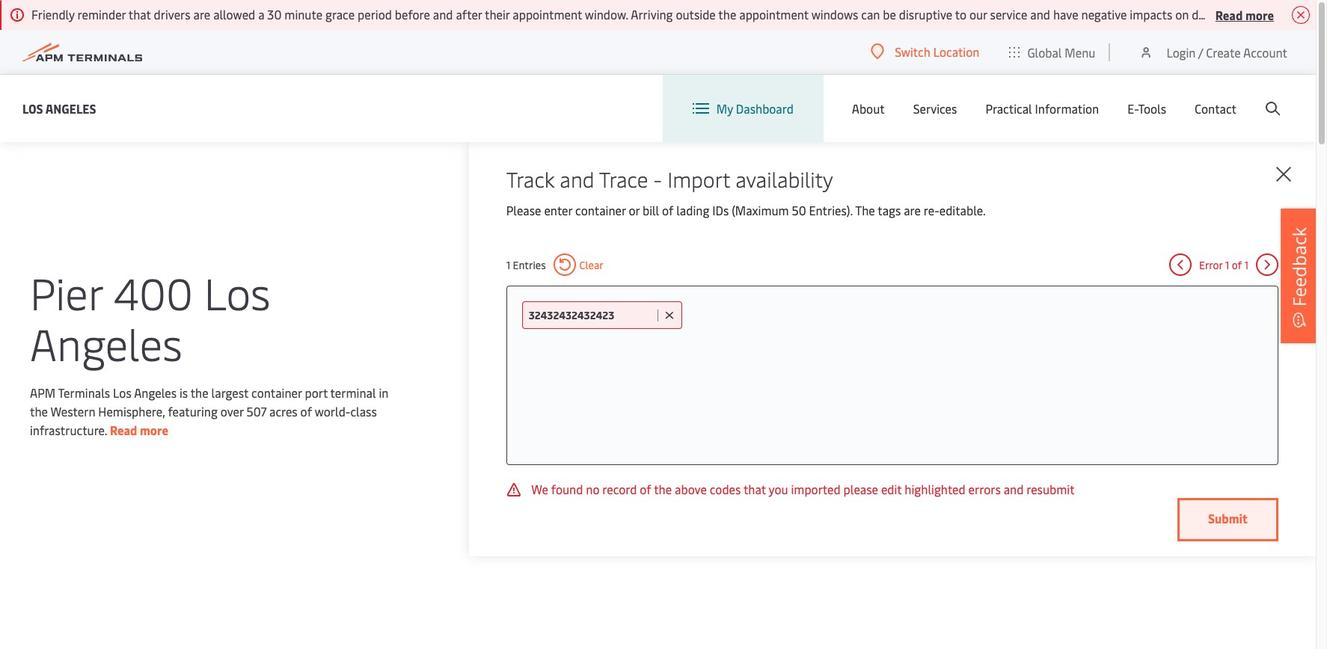 Task type: describe. For each thing, give the bounding box(es) containing it.
services button
[[913, 75, 957, 142]]

menu
[[1065, 44, 1096, 60]]

arriving
[[631, 6, 673, 22]]

trace
[[599, 165, 648, 193]]

my dashboard
[[717, 100, 794, 117]]

time
[[1307, 6, 1327, 22]]

track
[[506, 165, 555, 193]]

read more link
[[110, 422, 168, 438]]

1 on from the left
[[1176, 6, 1189, 22]]

2 on from the left
[[1291, 6, 1304, 22]]

close alert image
[[1292, 6, 1310, 24]]

have
[[1054, 6, 1079, 22]]

port
[[305, 384, 328, 401]]

Entered ID text field
[[529, 308, 654, 323]]

and left after
[[433, 6, 453, 22]]

clear button
[[553, 254, 604, 276]]

imported
[[791, 481, 841, 498]]

editable.
[[940, 202, 986, 218]]

friendly
[[31, 6, 75, 22]]

found
[[551, 481, 583, 498]]

login / create account
[[1167, 44, 1288, 60]]

1 horizontal spatial that
[[744, 481, 766, 498]]

3 1 from the left
[[1245, 258, 1249, 272]]

apm terminals los angeles is the largest container port terminal in the western hemisphere, featuring over 507 acres of world-class infrastructure.
[[30, 384, 389, 438]]

create
[[1206, 44, 1241, 60]]

re-
[[924, 202, 940, 218]]

largest
[[211, 384, 249, 401]]

infrastructure.
[[30, 422, 107, 438]]

track and trace - import availability
[[506, 165, 833, 193]]

the left above on the bottom
[[654, 481, 672, 498]]

availability
[[736, 165, 833, 193]]

1 horizontal spatial are
[[904, 202, 921, 218]]

0 vertical spatial los
[[22, 100, 43, 116]]

e-
[[1128, 100, 1138, 117]]

switch location button
[[871, 43, 980, 60]]

feedback button
[[1281, 209, 1318, 343]]

global menu
[[1028, 44, 1096, 60]]

contact
[[1195, 100, 1237, 117]]

entries
[[513, 258, 546, 272]]

of inside apm terminals los angeles is the largest container port terminal in the western hemisphere, featuring over 507 acres of world-class infrastructure.
[[301, 403, 312, 419]]

negative
[[1082, 6, 1127, 22]]

0 horizontal spatial that
[[129, 6, 151, 22]]

windows
[[812, 6, 859, 22]]

submit button
[[1178, 498, 1279, 542]]

dashboard
[[736, 100, 794, 117]]

read for "read more" link
[[110, 422, 137, 438]]

acres
[[269, 403, 298, 419]]

1 appointment from the left
[[513, 6, 582, 22]]

can
[[861, 6, 880, 22]]

western
[[51, 403, 95, 419]]

login
[[1167, 44, 1196, 60]]

los for 400
[[204, 262, 271, 321]]

enter
[[544, 202, 573, 218]]

0 vertical spatial angeles
[[45, 100, 96, 116]]

the down the apm
[[30, 403, 48, 419]]

no
[[586, 481, 600, 498]]

ids
[[712, 202, 729, 218]]

information
[[1035, 100, 1099, 117]]

import
[[668, 165, 730, 193]]

angeles for 400
[[30, 313, 182, 372]]

e-tools
[[1128, 100, 1167, 117]]

error
[[1200, 258, 1223, 272]]

we found no record of the above codes that you imported please edit highlighted errors and resubmit
[[529, 481, 1075, 498]]

error 1 of 1
[[1200, 258, 1249, 272]]

please
[[506, 202, 541, 218]]

errors
[[969, 481, 1001, 498]]

my dashboard button
[[693, 75, 794, 142]]

contact button
[[1195, 75, 1237, 142]]

you
[[769, 481, 788, 498]]

services
[[913, 100, 957, 117]]

container inside apm terminals los angeles is the largest container port terminal in the western hemisphere, featuring over 507 acres of world-class infrastructure.
[[251, 384, 302, 401]]

impacts
[[1130, 6, 1173, 22]]

my
[[717, 100, 733, 117]]

above
[[675, 481, 707, 498]]

2 1 from the left
[[1225, 258, 1230, 272]]

1 entries
[[506, 258, 546, 272]]



Task type: locate. For each thing, give the bounding box(es) containing it.
-
[[654, 165, 662, 193]]

1 horizontal spatial drivers
[[1192, 6, 1229, 22]]

minute
[[285, 6, 323, 22]]

0 horizontal spatial on
[[1176, 6, 1189, 22]]

and
[[433, 6, 453, 22], [1031, 6, 1051, 22], [560, 165, 595, 193], [1004, 481, 1024, 498]]

angeles inside apm terminals los angeles is the largest container port terminal in the western hemisphere, featuring over 507 acres of world-class infrastructure.
[[134, 384, 177, 401]]

practical
[[986, 100, 1032, 117]]

read more for "read more" link
[[110, 422, 168, 438]]

edit
[[881, 481, 902, 498]]

0 vertical spatial more
[[1246, 6, 1274, 23]]

50
[[792, 202, 806, 218]]

who
[[1232, 6, 1254, 22]]

the
[[855, 202, 875, 218]]

los angeles
[[22, 100, 96, 116]]

that
[[129, 6, 151, 22], [744, 481, 766, 498]]

submit
[[1208, 510, 1248, 527]]

0 horizontal spatial appointment
[[513, 6, 582, 22]]

0 vertical spatial that
[[129, 6, 151, 22]]

400
[[114, 262, 193, 321]]

0 horizontal spatial read more
[[110, 422, 168, 438]]

pier 400 los angeles
[[30, 262, 271, 372]]

2 vertical spatial angeles
[[134, 384, 177, 401]]

0 horizontal spatial 1
[[506, 258, 510, 272]]

read up login / create account
[[1216, 6, 1243, 23]]

1 left view next error image on the right
[[1245, 258, 1249, 272]]

about
[[852, 100, 885, 117]]

1 vertical spatial los
[[204, 262, 271, 321]]

read more button
[[1216, 5, 1274, 24]]

location
[[934, 43, 980, 60]]

read down hemisphere,
[[110, 422, 137, 438]]

1 horizontal spatial read more
[[1216, 6, 1274, 23]]

1 horizontal spatial appointment
[[739, 6, 809, 22]]

los for terminals
[[113, 384, 131, 401]]

outside
[[676, 6, 716, 22]]

entries).
[[809, 202, 853, 218]]

allowed
[[213, 6, 255, 22]]

2 drivers from the left
[[1192, 6, 1229, 22]]

container up acres
[[251, 384, 302, 401]]

more for "read more" link
[[140, 422, 168, 438]]

apm
[[30, 384, 55, 401]]

of right 'record'
[[640, 481, 651, 498]]

0 vertical spatial container
[[575, 202, 626, 218]]

read more down hemisphere,
[[110, 422, 168, 438]]

1 horizontal spatial los
[[113, 384, 131, 401]]

2 vertical spatial los
[[113, 384, 131, 401]]

e-tools button
[[1128, 75, 1167, 142]]

of right bill
[[662, 202, 674, 218]]

bill
[[643, 202, 659, 218]]

more inside button
[[1246, 6, 1274, 23]]

are left allowed
[[193, 6, 210, 22]]

angeles inside pier 400 los angeles
[[30, 313, 182, 372]]

2 horizontal spatial 1
[[1245, 258, 1249, 272]]

practical information
[[986, 100, 1099, 117]]

read more for read more button
[[1216, 6, 1274, 23]]

switch location
[[895, 43, 980, 60]]

featuring
[[168, 403, 218, 419]]

feedback
[[1287, 227, 1312, 307]]

drivers left who
[[1192, 6, 1229, 22]]

1 vertical spatial read
[[110, 422, 137, 438]]

read more
[[1216, 6, 1274, 23], [110, 422, 168, 438]]

0 vertical spatial are
[[193, 6, 210, 22]]

is
[[180, 384, 188, 401]]

terminals
[[58, 384, 110, 401]]

1 vertical spatial are
[[904, 202, 921, 218]]

0 horizontal spatial container
[[251, 384, 302, 401]]

login / create account link
[[1139, 30, 1288, 74]]

angeles for terminals
[[134, 384, 177, 401]]

highlighted
[[905, 481, 966, 498]]

global menu button
[[995, 30, 1111, 74]]

friendly reminder that drivers are allowed a 30 minute grace period before and after their appointment window. arriving outside the appointment windows can be disruptive to our service and have negative impacts on drivers who arrive on time
[[31, 6, 1327, 22]]

period
[[358, 6, 392, 22]]

(maximum
[[732, 202, 789, 218]]

before
[[395, 6, 430, 22]]

0 horizontal spatial los
[[22, 100, 43, 116]]

a
[[258, 6, 264, 22]]

los inside pier 400 los angeles
[[204, 262, 271, 321]]

lading
[[677, 202, 710, 218]]

more for read more button
[[1246, 6, 1274, 23]]

1 drivers from the left
[[154, 6, 191, 22]]

los angeles link
[[22, 99, 96, 118]]

angeles
[[45, 100, 96, 116], [30, 313, 182, 372], [134, 384, 177, 401]]

arrive
[[1257, 6, 1288, 22]]

codes
[[710, 481, 741, 498]]

2 horizontal spatial los
[[204, 262, 271, 321]]

2 appointment from the left
[[739, 6, 809, 22]]

account
[[1244, 44, 1288, 60]]

0 horizontal spatial more
[[140, 422, 168, 438]]

over
[[221, 403, 244, 419]]

1 horizontal spatial on
[[1291, 6, 1304, 22]]

on right impacts
[[1176, 6, 1189, 22]]

global
[[1028, 44, 1062, 60]]

0 vertical spatial read
[[1216, 6, 1243, 23]]

and left have
[[1031, 6, 1051, 22]]

1 vertical spatial read more
[[110, 422, 168, 438]]

please enter container or bill of lading ids (maximum 50 entries). the tags are re-editable.
[[506, 202, 986, 218]]

la secondary image
[[81, 381, 343, 605]]

of right error
[[1232, 258, 1242, 272]]

are left re-
[[904, 202, 921, 218]]

0 vertical spatial read more
[[1216, 6, 1274, 23]]

in
[[379, 384, 389, 401]]

30
[[267, 6, 282, 22]]

are
[[193, 6, 210, 22], [904, 202, 921, 218]]

read for read more button
[[1216, 6, 1243, 23]]

/
[[1199, 44, 1204, 60]]

1 horizontal spatial container
[[575, 202, 626, 218]]

appointment right their
[[513, 6, 582, 22]]

pier
[[30, 262, 103, 321]]

1 vertical spatial angeles
[[30, 313, 182, 372]]

tags
[[878, 202, 901, 218]]

and up enter
[[560, 165, 595, 193]]

appointment left windows
[[739, 6, 809, 22]]

tools
[[1138, 100, 1167, 117]]

the right the is
[[191, 384, 209, 401]]

of
[[662, 202, 674, 218], [1232, 258, 1242, 272], [301, 403, 312, 419], [640, 481, 651, 498]]

more up the "account"
[[1246, 6, 1274, 23]]

view next error image
[[1256, 254, 1279, 276]]

world-
[[315, 403, 351, 419]]

after
[[456, 6, 482, 22]]

1 horizontal spatial 1
[[1225, 258, 1230, 272]]

507
[[247, 403, 266, 419]]

or
[[629, 202, 640, 218]]

class
[[351, 403, 377, 419]]

1 vertical spatial container
[[251, 384, 302, 401]]

1 horizontal spatial more
[[1246, 6, 1274, 23]]

practical information button
[[986, 75, 1099, 142]]

drivers left allowed
[[154, 6, 191, 22]]

1 vertical spatial more
[[140, 422, 168, 438]]

0 horizontal spatial read
[[110, 422, 137, 438]]

more down hemisphere,
[[140, 422, 168, 438]]

container left or
[[575, 202, 626, 218]]

reminder
[[78, 6, 126, 22]]

the right outside
[[719, 6, 737, 22]]

1 vertical spatial that
[[744, 481, 766, 498]]

the
[[719, 6, 737, 22], [191, 384, 209, 401], [30, 403, 48, 419], [654, 481, 672, 498]]

clear
[[580, 258, 604, 272]]

grace
[[326, 6, 355, 22]]

view previous error image
[[1170, 254, 1192, 276]]

0 horizontal spatial are
[[193, 6, 210, 22]]

their
[[485, 6, 510, 22]]

switch
[[895, 43, 931, 60]]

los inside apm terminals los angeles is the largest container port terminal in the western hemisphere, featuring over 507 acres of world-class infrastructure.
[[113, 384, 131, 401]]

container
[[575, 202, 626, 218], [251, 384, 302, 401]]

on
[[1176, 6, 1189, 22], [1291, 6, 1304, 22]]

to
[[955, 6, 967, 22]]

terminal
[[330, 384, 376, 401]]

of down port
[[301, 403, 312, 419]]

record
[[603, 481, 637, 498]]

read
[[1216, 6, 1243, 23], [110, 422, 137, 438]]

that left you
[[744, 481, 766, 498]]

that right reminder
[[129, 6, 151, 22]]

we
[[531, 481, 548, 498]]

1 right error
[[1225, 258, 1230, 272]]

1 horizontal spatial read
[[1216, 6, 1243, 23]]

1 1 from the left
[[506, 258, 510, 272]]

1 left the entries
[[506, 258, 510, 272]]

0 horizontal spatial drivers
[[154, 6, 191, 22]]

on left time
[[1291, 6, 1304, 22]]

and right errors
[[1004, 481, 1024, 498]]

read more up login / create account
[[1216, 6, 1274, 23]]

read inside button
[[1216, 6, 1243, 23]]

be
[[883, 6, 896, 22]]

our
[[970, 6, 987, 22]]



Task type: vqa. For each thing, say whether or not it's contained in the screenshot.
APM
yes



